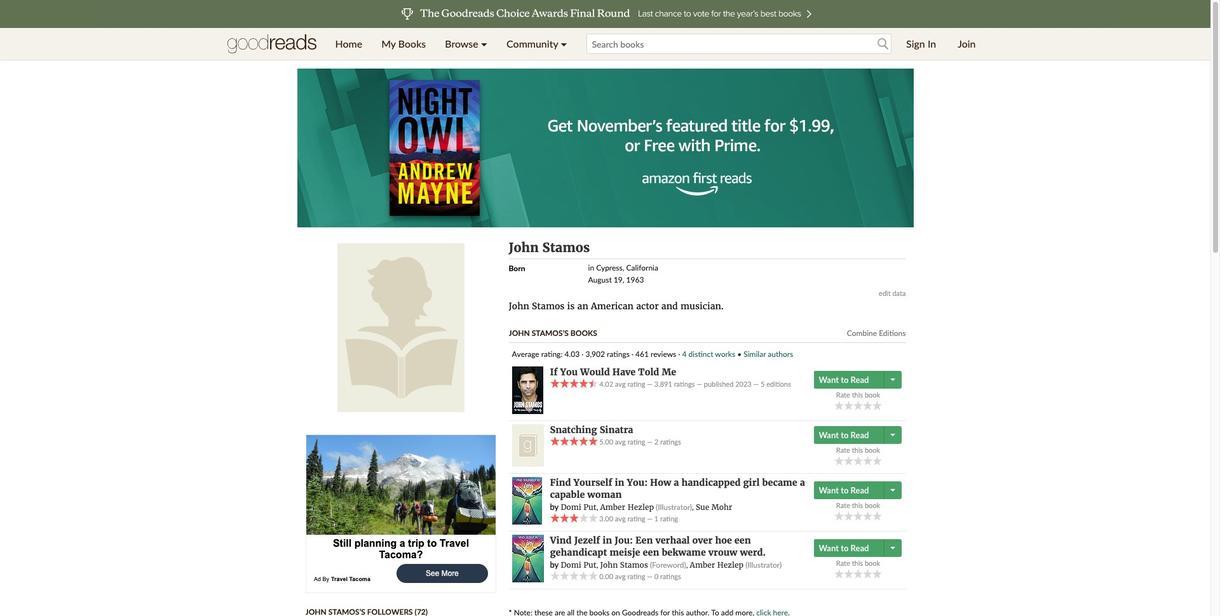 Task type: vqa. For each thing, say whether or not it's contained in the screenshot.
the ― to the bottom
no



Task type: locate. For each thing, give the bounding box(es) containing it.
rating left 1
[[628, 515, 646, 523]]

in inside find yourself in you: how a handicapped girl became a capable woman by domi put , amber hezlep (illustrator) , sue mohr
[[615, 477, 625, 489]]

(illustrator)
[[656, 503, 692, 512], [746, 561, 782, 570]]

avg for 4.02
[[615, 380, 626, 388]]

1 want to read button from the top
[[814, 371, 886, 389]]

sue
[[696, 503, 710, 512]]

3 this from the top
[[852, 501, 864, 510]]

you:
[[627, 477, 648, 489]]

join link
[[949, 28, 986, 60]]

2 rate this book from the top
[[837, 446, 881, 454]]

2 avg from the top
[[615, 438, 626, 446]]

reviews
[[651, 350, 677, 359]]

3 rate this book from the top
[[837, 501, 881, 510]]

menu containing home
[[326, 28, 577, 60]]

3 to from the top
[[841, 485, 849, 496]]

john stamos's books
[[509, 329, 598, 338]]

1 put from the top
[[584, 503, 597, 512]]

0 vertical spatial by
[[550, 502, 559, 512]]

3 rate from the top
[[837, 501, 851, 510]]

2 put from the top
[[584, 561, 597, 570]]

book
[[865, 391, 881, 399], [865, 446, 881, 454], [865, 501, 881, 510], [865, 559, 881, 567]]

4
[[683, 350, 687, 359]]

my
[[382, 38, 396, 50]]

yourself
[[574, 477, 613, 489]]

2 want to read from the top
[[819, 430, 869, 440]]

find yourself in you: how a handicapped girl became a capable woman heading
[[550, 477, 806, 501]]

rate for if you would have told me
[[837, 391, 851, 399]]

rate
[[837, 391, 851, 399], [837, 446, 851, 454], [837, 501, 851, 510], [837, 559, 851, 567]]

—                 published                2023               — 5 editions
[[695, 380, 791, 388]]

find
[[550, 477, 571, 489]]

4 to from the top
[[841, 543, 849, 553]]

john down the born
[[509, 301, 530, 312]]

ratings down (foreword)
[[661, 573, 681, 581]]

1 to from the top
[[841, 375, 849, 385]]

editions
[[767, 380, 791, 388]]

find yourself in you: how a handicapped girl became a capable woman link
[[550, 477, 806, 501]]

stamos inside in cypress, california august 19, 1963 edit data john stamos is an american actor and musician.
[[532, 301, 565, 312]]

domi put link down capable
[[561, 503, 597, 512]]

rating for 1
[[628, 515, 646, 523]]

1 horizontal spatial in
[[603, 535, 612, 547]]

19,
[[614, 275, 625, 285]]

domi put link for jezelf
[[561, 561, 597, 570]]

rate this book for snatching sinatra
[[837, 446, 881, 454]]

— down told
[[647, 380, 653, 388]]

amber hezlep link
[[601, 503, 654, 512], [690, 561, 744, 570]]

2 vertical spatial stamos
[[620, 561, 648, 570]]

0 vertical spatial (illustrator)
[[656, 503, 692, 512]]

became
[[763, 477, 798, 489]]

want to read button for find yourself in you: how a handicapped girl became a capable woman
[[814, 482, 886, 499]]

a right how
[[674, 477, 679, 489]]

hezlep down vrouw
[[718, 561, 744, 570]]

4 want from the top
[[819, 543, 839, 553]]

in
[[588, 263, 595, 273], [615, 477, 625, 489], [603, 535, 612, 547]]

put
[[584, 503, 597, 512], [584, 561, 597, 570]]

rating down have
[[628, 380, 646, 388]]

girl
[[744, 477, 760, 489]]

4 want to read button from the top
[[814, 539, 886, 557]]

1 horizontal spatial ▾
[[561, 38, 567, 50]]

0 vertical spatial put
[[584, 503, 597, 512]]

in up august
[[588, 263, 595, 273]]

4 read from the top
[[851, 543, 869, 553]]

· left 461
[[632, 350, 634, 359]]

— for —                 published                2023               — 5 editions
[[754, 380, 759, 388]]

in inside in cypress, california august 19, 1963 edit data john stamos is an american actor and musician.
[[588, 263, 595, 273]]

2 book from the top
[[865, 446, 881, 454]]

2 want from the top
[[819, 430, 839, 440]]

1 read from the top
[[851, 375, 869, 385]]

in inside "vind jezelf in jou: een verhaal over hoe een gehandicapt meisje een bekwame vrouw werd. by domi put , john stamos (foreword) , amber hezlep (illustrator)"
[[603, 535, 612, 547]]

domi down capable
[[561, 503, 582, 512]]

amber hezlep link up 3.00 avg rating — 1 rating
[[601, 503, 654, 512]]

0 vertical spatial in
[[588, 263, 595, 273]]

2 horizontal spatial ·
[[679, 350, 681, 359]]

2 to from the top
[[841, 430, 849, 440]]

rating right 1
[[661, 515, 678, 523]]

rate this book
[[837, 391, 881, 399], [837, 446, 881, 454], [837, 501, 881, 510], [837, 559, 881, 567]]

gehandicapt
[[550, 547, 607, 559]]

amber down bekwame
[[690, 561, 715, 570]]

hezlep up 3.00 avg rating — 1 rating
[[628, 503, 654, 512]]

1 horizontal spatial a
[[800, 477, 806, 489]]

4 want to read from the top
[[819, 543, 869, 553]]

▾ right community
[[561, 38, 567, 50]]

3 read from the top
[[851, 485, 869, 496]]

want for vind jezelf in jou: een verhaal over hoe een gehandicapt meisje een bekwame vrouw werd.
[[819, 543, 839, 553]]

4.02
[[600, 380, 614, 388]]

1
[[655, 515, 659, 523]]

rate this book for find yourself in you: how a handicapped girl became a capable woman
[[837, 501, 881, 510]]

▾
[[481, 38, 488, 50], [561, 38, 567, 50]]

capable
[[550, 490, 585, 501]]

0 horizontal spatial hezlep
[[628, 503, 654, 512]]

if you would have told me heading
[[550, 367, 677, 378]]

0 horizontal spatial (illustrator)
[[656, 503, 692, 512]]

rating
[[628, 380, 646, 388], [628, 438, 646, 446], [628, 515, 646, 523], [661, 515, 678, 523], [628, 573, 646, 581]]

ratings for 0
[[661, 573, 681, 581]]

▾ inside community ▾ dropdown button
[[561, 38, 567, 50]]

stamos left is
[[532, 301, 565, 312]]

my books link
[[372, 28, 436, 60]]

1 want to read from the top
[[819, 375, 869, 385]]

read for snatching sinatra
[[851, 430, 869, 440]]

hezlep
[[628, 503, 654, 512], [718, 561, 744, 570]]

1 vertical spatial (illustrator)
[[746, 561, 782, 570]]

3 want from the top
[[819, 485, 839, 496]]

▾ right browse
[[481, 38, 488, 50]]

0 vertical spatial hezlep
[[628, 503, 654, 512]]

2 this from the top
[[852, 446, 864, 454]]

avg down sinatra
[[615, 438, 626, 446]]

to for if you would have told me
[[841, 375, 849, 385]]

domi inside "vind jezelf in jou: een verhaal over hoe een gehandicapt meisje een bekwame vrouw werd. by domi put , john stamos (foreword) , amber hezlep (illustrator)"
[[561, 561, 582, 570]]

0 vertical spatial amber
[[601, 503, 626, 512]]

in for jezelf
[[603, 535, 612, 547]]

read for vind jezelf in jou: een verhaal over hoe een gehandicapt meisje een bekwame vrouw werd.
[[851, 543, 869, 553]]

— left published
[[697, 380, 703, 388]]

0 vertical spatial advertisement region
[[297, 69, 914, 228]]

john up 0.00
[[601, 561, 618, 570]]

to for find yourself in you: how a handicapped girl became a capable woman
[[841, 485, 849, 496]]

— left 2
[[647, 438, 653, 446]]

to
[[841, 375, 849, 385], [841, 430, 849, 440], [841, 485, 849, 496], [841, 543, 849, 553]]

1 horizontal spatial (illustrator)
[[746, 561, 782, 570]]

2 want to read button from the top
[[814, 426, 886, 444]]

bekwame
[[662, 547, 706, 559]]

— left 5
[[754, 380, 759, 388]]

1 ▾ from the left
[[481, 38, 488, 50]]

menu
[[326, 28, 577, 60]]

3 want to read button from the top
[[814, 482, 886, 499]]

rating down john stamos link at the bottom of page
[[628, 573, 646, 581]]

1 by from the top
[[550, 502, 559, 512]]

if you would have told me image
[[512, 367, 543, 415]]

1 vertical spatial amber hezlep link
[[690, 561, 744, 570]]

john
[[509, 240, 539, 256], [509, 301, 530, 312], [509, 329, 530, 338], [601, 561, 618, 570]]

4.02 avg rating — 3,891 ratings
[[598, 380, 695, 388]]

0 horizontal spatial een
[[643, 547, 660, 559]]

3 want to read from the top
[[819, 485, 869, 496]]

1 horizontal spatial een
[[735, 535, 751, 547]]

1 this from the top
[[852, 391, 864, 399]]

— for 0.00 avg rating — 0 ratings
[[647, 573, 653, 581]]

0 horizontal spatial a
[[674, 477, 679, 489]]

stamos up 0.00 avg rating — 0 ratings
[[620, 561, 648, 570]]

1 vertical spatial by
[[550, 560, 559, 570]]

john up the born
[[509, 240, 539, 256]]

0 vertical spatial domi
[[561, 503, 582, 512]]

jou:
[[615, 535, 633, 547]]

0 vertical spatial domi put link
[[561, 503, 597, 512]]

1 vertical spatial domi
[[561, 561, 582, 570]]

want to read for snatching sinatra
[[819, 430, 869, 440]]

, left sue
[[692, 503, 694, 512]]

domi inside find yourself in you: how a handicapped girl became a capable woman by domi put , amber hezlep (illustrator) , sue mohr
[[561, 503, 582, 512]]

werd.
[[740, 547, 766, 559]]

—
[[647, 380, 653, 388], [697, 380, 703, 388], [754, 380, 759, 388], [647, 438, 653, 446], [647, 515, 653, 523], [647, 573, 653, 581]]

— left 0
[[647, 573, 653, 581]]

4 rate from the top
[[837, 559, 851, 567]]

4 book from the top
[[865, 559, 881, 567]]

domi put link
[[561, 503, 597, 512], [561, 561, 597, 570]]

similar
[[744, 350, 766, 359]]

want to read button for vind jezelf in jou: een verhaal over hoe een gehandicapt meisje een bekwame vrouw werd.
[[814, 539, 886, 557]]

4 avg from the top
[[615, 573, 626, 581]]

1 book from the top
[[865, 391, 881, 399]]

2 ▾ from the left
[[561, 38, 567, 50]]

1 · from the left
[[582, 350, 584, 359]]

0 vertical spatial amber hezlep link
[[601, 503, 654, 512]]

this for if you would have told me
[[852, 391, 864, 399]]

1 rate this book from the top
[[837, 391, 881, 399]]

1963
[[627, 275, 644, 285]]

browse
[[445, 38, 479, 50]]

stamos inside "vind jezelf in jou: een verhaal over hoe een gehandicapt meisje een bekwame vrouw werd. by domi put , john stamos (foreword) , amber hezlep (illustrator)"
[[620, 561, 648, 570]]

ratings up if you would have told me heading
[[607, 350, 630, 359]]

1 avg from the top
[[615, 380, 626, 388]]

1 vertical spatial advertisement region
[[306, 435, 496, 594]]

· right 4.03
[[582, 350, 584, 359]]

by down capable
[[550, 502, 559, 512]]

in
[[928, 38, 937, 50]]

rate for snatching sinatra
[[837, 446, 851, 454]]

·
[[582, 350, 584, 359], [632, 350, 634, 359], [679, 350, 681, 359]]

3 avg from the top
[[615, 515, 626, 523]]

combine editions link
[[847, 329, 906, 338]]

1 want from the top
[[819, 375, 839, 385]]

0 vertical spatial een
[[735, 535, 751, 547]]

▾ inside browse ▾ popup button
[[481, 38, 488, 50]]

1 vertical spatial in
[[615, 477, 625, 489]]

handicapped
[[682, 477, 741, 489]]

rate for find yourself in you: how a handicapped girl became a capable woman
[[837, 501, 851, 510]]

domi down gehandicapt
[[561, 561, 582, 570]]

2 a from the left
[[800, 477, 806, 489]]

a right became
[[800, 477, 806, 489]]

to for vind jezelf in jou: een verhaal over hoe een gehandicapt meisje een bekwame vrouw werd.
[[841, 543, 849, 553]]

avg right 3.00
[[615, 515, 626, 523]]

stamos
[[543, 240, 590, 256], [532, 301, 565, 312], [620, 561, 648, 570]]

4 this from the top
[[852, 559, 864, 567]]

1 vertical spatial stamos
[[532, 301, 565, 312]]

domi
[[561, 503, 582, 512], [561, 561, 582, 570]]

john up average on the bottom
[[509, 329, 530, 338]]

1 vertical spatial hezlep
[[718, 561, 744, 570]]

editions
[[879, 329, 906, 338]]

ratings down me
[[674, 380, 695, 388]]

2 rate from the top
[[837, 446, 851, 454]]

— left 1
[[647, 515, 653, 523]]

, down gehandicapt
[[597, 561, 599, 570]]

hezlep inside find yourself in you: how a handicapped girl became a capable woman by domi put , amber hezlep (illustrator) , sue mohr
[[628, 503, 654, 512]]

rating for 2
[[628, 438, 646, 446]]

stamos up august
[[543, 240, 590, 256]]

by inside find yourself in you: how a handicapped girl became a capable woman by domi put , amber hezlep (illustrator) , sue mohr
[[550, 502, 559, 512]]

amber inside find yourself in you: how a handicapped girl became a capable woman by domi put , amber hezlep (illustrator) , sue mohr
[[601, 503, 626, 512]]

avg
[[615, 380, 626, 388], [615, 438, 626, 446], [615, 515, 626, 523], [615, 573, 626, 581]]

in left you:
[[615, 477, 625, 489]]

0 horizontal spatial in
[[588, 263, 595, 273]]

rate for vind jezelf in jou: een verhaal over hoe een gehandicapt meisje een bekwame vrouw werd.
[[837, 559, 851, 567]]

1 domi from the top
[[561, 503, 582, 512]]

4 rate this book from the top
[[837, 559, 881, 567]]

2 by from the top
[[550, 560, 559, 570]]

3,891
[[655, 380, 673, 388]]

put down the woman
[[584, 503, 597, 512]]

if you would have told me link
[[550, 367, 677, 378]]

ratings right 2
[[661, 438, 681, 446]]

een down een on the bottom
[[643, 547, 660, 559]]

(illustrator) down "werd."
[[746, 561, 782, 570]]

avg down john stamos link at the bottom of page
[[615, 573, 626, 581]]

find yourself in you: how a... image
[[512, 477, 542, 525]]

2 horizontal spatial in
[[615, 477, 625, 489]]

join
[[958, 38, 976, 50]]

in left the jou:
[[603, 535, 612, 547]]

2 vertical spatial in
[[603, 535, 612, 547]]

amber up 3.00
[[601, 503, 626, 512]]

average
[[512, 350, 540, 359]]

browse ▾
[[445, 38, 488, 50]]

amber hezlep link down vrouw
[[690, 561, 744, 570]]

1 horizontal spatial ·
[[632, 350, 634, 359]]

1 vertical spatial domi put link
[[561, 561, 597, 570]]

0 horizontal spatial ▾
[[481, 38, 488, 50]]

by down vind
[[550, 560, 559, 570]]

want for if you would have told me
[[819, 375, 839, 385]]

put down gehandicapt
[[584, 561, 597, 570]]

2 read from the top
[[851, 430, 869, 440]]

domi put link down gehandicapt
[[561, 561, 597, 570]]

0 horizontal spatial ·
[[582, 350, 584, 359]]

this for snatching sinatra
[[852, 446, 864, 454]]

avg down have
[[615, 380, 626, 388]]

1 domi put link from the top
[[561, 503, 597, 512]]

vind jezelf in jou: een verhaal over hoe een gehandicapt meisje een bekwame vrouw werd. link
[[550, 535, 766, 559]]

3 book from the top
[[865, 501, 881, 510]]

2 domi from the top
[[561, 561, 582, 570]]

1 horizontal spatial hezlep
[[718, 561, 744, 570]]

snatching sinatra link
[[550, 425, 634, 436]]

a
[[674, 477, 679, 489], [800, 477, 806, 489]]

een up "werd."
[[735, 535, 751, 547]]

Search books text field
[[587, 34, 892, 54]]

browse ▾ button
[[436, 28, 497, 60]]

1 vertical spatial put
[[584, 561, 597, 570]]

· left 4
[[679, 350, 681, 359]]

2 domi put link from the top
[[561, 561, 597, 570]]

rating left 2
[[628, 438, 646, 446]]

0 horizontal spatial amber
[[601, 503, 626, 512]]

(illustrator) down find yourself in you: how a handicapped girl became a capable woman link
[[656, 503, 692, 512]]

1 vertical spatial amber
[[690, 561, 715, 570]]

4.03
[[565, 350, 580, 359]]

1 horizontal spatial amber
[[690, 561, 715, 570]]

advertisement region
[[297, 69, 914, 228], [306, 435, 496, 594]]

5 editions link
[[761, 380, 791, 388]]

3.00
[[600, 515, 614, 523]]

1 rate from the top
[[837, 391, 851, 399]]

3,902
[[586, 350, 605, 359]]

Search for books to add to your shelves search field
[[587, 34, 892, 54]]



Task type: describe. For each thing, give the bounding box(es) containing it.
vind jezelf in jou: een verhaal over hoe een gehandicapt meisje een bekwame vrouw werd. heading
[[550, 535, 766, 559]]

to for snatching sinatra
[[841, 430, 849, 440]]

book for find yourself in you: how a handicapped girl became a capable woman
[[865, 501, 881, 510]]

similar authors link
[[744, 350, 794, 359]]

august
[[588, 275, 612, 285]]

actor
[[637, 301, 659, 312]]

(illustrator) inside "vind jezelf in jou: een verhaal over hoe een gehandicapt meisje een bekwame vrouw werd. by domi put , john stamos (foreword) , amber hezlep (illustrator)"
[[746, 561, 782, 570]]

▾ for community ▾
[[561, 38, 567, 50]]

ratings for 3,902
[[607, 350, 630, 359]]

want for snatching sinatra
[[819, 430, 839, 440]]

me
[[662, 367, 677, 378]]

data
[[893, 289, 906, 298]]

community
[[507, 38, 558, 50]]

amber inside "vind jezelf in jou: een verhaal over hoe een gehandicapt meisje een bekwame vrouw werd. by domi put , john stamos (foreword) , amber hezlep (illustrator)"
[[690, 561, 715, 570]]

verhaal
[[656, 535, 690, 547]]

combine
[[847, 329, 877, 338]]

book for snatching sinatra
[[865, 446, 881, 454]]

book for vind jezelf in jou: een verhaal over hoe een gehandicapt meisje een bekwame vrouw werd.
[[865, 559, 881, 567]]

an
[[578, 301, 589, 312]]

community ▾ button
[[497, 28, 577, 60]]

(illustrator) inside find yourself in you: how a handicapped girl became a capable woman by domi put , amber hezlep (illustrator) , sue mohr
[[656, 503, 692, 512]]

musician.
[[681, 301, 724, 312]]

you
[[560, 367, 578, 378]]

, down bekwame
[[687, 561, 688, 570]]

ratings for 2
[[661, 438, 681, 446]]

jezelf
[[575, 535, 600, 547]]

461
[[636, 350, 649, 359]]

distinct
[[689, 350, 714, 359]]

1 a from the left
[[674, 477, 679, 489]]

in cypress, california august 19, 1963 edit data john stamos is an american actor and musician.
[[509, 263, 906, 312]]

cypress,
[[596, 263, 625, 273]]

5.00 avg rating — 2 ratings
[[598, 438, 681, 446]]

snatching sinatra heading
[[550, 425, 634, 436]]

community ▾
[[507, 38, 567, 50]]

sign in
[[907, 38, 937, 50]]

ratings for 3,891
[[674, 380, 695, 388]]

books
[[398, 38, 426, 50]]

0 horizontal spatial amber hezlep link
[[601, 503, 654, 512]]

vote in the final round of the 2023 goodreads choice awards image
[[97, 0, 1114, 28]]

this for find yourself in you: how a handicapped girl became a capable woman
[[852, 501, 864, 510]]

if
[[550, 367, 558, 378]]

vind
[[550, 535, 572, 547]]

authors
[[768, 350, 794, 359]]

put inside find yourself in you: how a handicapped girl became a capable woman by domi put , amber hezlep (illustrator) , sue mohr
[[584, 503, 597, 512]]

read for if you would have told me
[[851, 375, 869, 385]]

book for if you would have told me
[[865, 391, 881, 399]]

average rating: 4.03 · 3,902 ratings     · 461 reviews     · 4 distinct works • similar authors
[[512, 350, 794, 359]]

california
[[627, 263, 659, 273]]

by inside "vind jezelf in jou: een verhaal over hoe een gehandicapt meisje een bekwame vrouw werd. by domi put , john stamos (foreword) , amber hezlep (illustrator)"
[[550, 560, 559, 570]]

find yourself in you: how a handicapped girl became a capable woman by domi put , amber hezlep (illustrator) , sue mohr
[[550, 477, 806, 512]]

rating:
[[542, 350, 563, 359]]

john inside in cypress, california august 19, 1963 edit data john stamos is an american actor and musician.
[[509, 301, 530, 312]]

my books
[[382, 38, 426, 50]]

woman
[[588, 490, 622, 501]]

avg for 3.00
[[615, 515, 626, 523]]

want to read button for if you would have told me
[[814, 371, 886, 389]]

vind jezelf in jou: een ver... image
[[512, 535, 544, 583]]

want to read for vind jezelf in jou: een verhaal over hoe een gehandicapt meisje een bekwame vrouw werd.
[[819, 543, 869, 553]]

5
[[761, 380, 765, 388]]

snatching
[[550, 425, 597, 436]]

— for 3.00 avg rating — 1 rating
[[647, 515, 653, 523]]

3.00 avg rating — 1 rating
[[598, 515, 678, 523]]

john stamos
[[509, 240, 590, 256]]

0.00 avg rating — 0 ratings
[[598, 573, 681, 581]]

sign
[[907, 38, 926, 50]]

•
[[738, 350, 742, 359]]

rate this book for vind jezelf in jou: een verhaal over hoe een gehandicapt meisje een bekwame vrouw werd.
[[837, 559, 881, 567]]

how
[[650, 477, 672, 489]]

have
[[613, 367, 636, 378]]

sign in link
[[897, 28, 946, 60]]

avg for 5.00
[[615, 438, 626, 446]]

put inside "vind jezelf in jou: een verhaal over hoe een gehandicapt meisje een bekwame vrouw werd. by domi put , john stamos (foreword) , amber hezlep (illustrator)"
[[584, 561, 597, 570]]

john stamos image
[[337, 244, 464, 413]]

2 · from the left
[[632, 350, 634, 359]]

john inside "vind jezelf in jou: een verhaal over hoe een gehandicapt meisje een bekwame vrouw werd. by domi put , john stamos (foreword) , amber hezlep (illustrator)"
[[601, 561, 618, 570]]

is
[[568, 301, 575, 312]]

would
[[581, 367, 610, 378]]

— for 4.02 avg rating — 3,891 ratings
[[647, 380, 653, 388]]

, down the woman
[[597, 503, 599, 512]]

stamos's
[[532, 329, 569, 338]]

— for 5.00 avg rating — 2 ratings
[[647, 438, 653, 446]]

0.00
[[600, 573, 614, 581]]

rate this book for if you would have told me
[[837, 391, 881, 399]]

0 vertical spatial stamos
[[543, 240, 590, 256]]

snatching sinatra
[[550, 425, 634, 436]]

want to read for if you would have told me
[[819, 375, 869, 385]]

meisje
[[610, 547, 641, 559]]

edit data link
[[879, 289, 906, 298]]

snatching sinatra image
[[512, 425, 544, 467]]

mohr
[[712, 503, 733, 512]]

books
[[571, 329, 598, 338]]

sue mohr link
[[696, 503, 733, 512]]

hezlep inside "vind jezelf in jou: een verhaal over hoe een gehandicapt meisje een bekwame vrouw werd. by domi put , john stamos (foreword) , amber hezlep (illustrator)"
[[718, 561, 744, 570]]

told
[[639, 367, 660, 378]]

works
[[715, 350, 736, 359]]

sinatra
[[600, 425, 634, 436]]

edit
[[879, 289, 891, 298]]

american
[[591, 301, 634, 312]]

(foreword)
[[650, 561, 687, 570]]

hoe
[[716, 535, 732, 547]]

3 · from the left
[[679, 350, 681, 359]]

0
[[655, 573, 659, 581]]

5.00
[[600, 438, 614, 446]]

born
[[509, 264, 525, 273]]

combine editions
[[847, 329, 906, 338]]

domi put link for yourself
[[561, 503, 597, 512]]

4 distinct works link
[[683, 350, 736, 359]]

vrouw
[[709, 547, 738, 559]]

want to read for find yourself in you: how a handicapped girl became a capable woman
[[819, 485, 869, 496]]

avg for 0.00
[[615, 573, 626, 581]]

read for find yourself in you: how a handicapped girl became a capable woman
[[851, 485, 869, 496]]

want for find yourself in you: how a handicapped girl became a capable woman
[[819, 485, 839, 496]]

1 vertical spatial een
[[643, 547, 660, 559]]

want to read button for snatching sinatra
[[814, 426, 886, 444]]

1 horizontal spatial amber hezlep link
[[690, 561, 744, 570]]

this for vind jezelf in jou: een verhaal over hoe een gehandicapt meisje een bekwame vrouw werd.
[[852, 559, 864, 567]]

home
[[335, 38, 363, 50]]

over
[[693, 535, 713, 547]]

rating for 3,891
[[628, 380, 646, 388]]

2023
[[736, 380, 752, 388]]

▾ for browse ▾
[[481, 38, 488, 50]]

in for yourself
[[615, 477, 625, 489]]

john stamos link
[[601, 561, 648, 570]]

published
[[704, 380, 734, 388]]

rating for 0
[[628, 573, 646, 581]]

vind jezelf in jou: een verhaal over hoe een gehandicapt meisje een bekwame vrouw werd. by domi put , john stamos (foreword) , amber hezlep (illustrator)
[[550, 535, 782, 570]]



